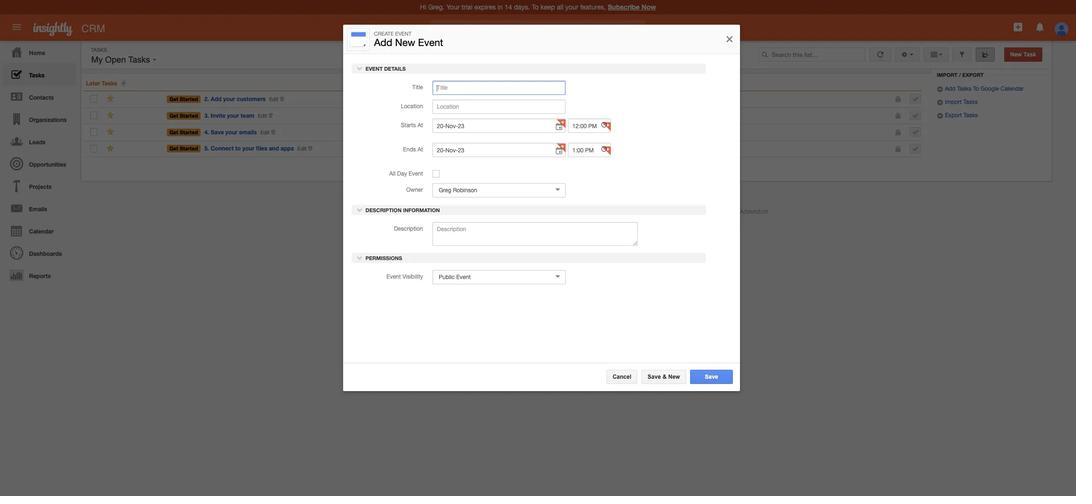 Task type: vqa. For each thing, say whether or not it's contained in the screenshot.
STATUS
no



Task type: locate. For each thing, give the bounding box(es) containing it.
1 vertical spatial export
[[945, 112, 962, 119]]

app right android
[[491, 209, 502, 215]]

2 following image from the top
[[106, 111, 115, 120]]

2 app from the left
[[580, 209, 590, 215]]

started for 4.
[[180, 129, 198, 135]]

add tasks to google calendar
[[944, 86, 1024, 92]]

started for 3.
[[180, 113, 198, 119]]

3 following image from the top
[[106, 144, 115, 153]]

chevron down image left event details in the top of the page
[[357, 65, 363, 72]]

add inside create event add new event
[[374, 37, 392, 48]]

1 vertical spatial import
[[945, 99, 962, 106]]

export tasks
[[944, 112, 978, 119]]

reports link
[[2, 264, 76, 287]]

emails
[[29, 206, 47, 213]]

0 vertical spatial chevron down image
[[357, 65, 363, 72]]

location
[[401, 103, 423, 110]]

2 get from the top
[[169, 113, 178, 119]]

1 horizontal spatial new
[[668, 374, 680, 381]]

contacts link
[[2, 86, 76, 108]]

3 get from the top
[[169, 129, 178, 135]]

import for import tasks
[[945, 99, 962, 106]]

2 horizontal spatial save
[[705, 374, 718, 381]]

4 get from the top
[[169, 146, 178, 152]]

all inside all link
[[440, 25, 447, 32]]

0 vertical spatial description
[[366, 207, 402, 213]]

get
[[169, 96, 178, 102], [169, 113, 178, 119], [169, 129, 178, 135], [169, 146, 178, 152]]

new inside create event add new event
[[395, 37, 415, 48]]

edit link right team
[[258, 113, 267, 119]]

edit link
[[269, 97, 278, 102], [258, 113, 267, 119], [260, 130, 269, 135], [297, 146, 307, 152]]

your for customers
[[223, 96, 235, 103]]

3 started from the top
[[180, 129, 198, 135]]

new
[[395, 37, 415, 48], [1011, 51, 1022, 58], [668, 374, 680, 381]]

1 app from the left
[[491, 209, 502, 215]]

at
[[418, 122, 423, 129], [418, 147, 423, 153]]

edit link for 2. add your customers
[[269, 97, 278, 102]]

save right 4. in the left of the page
[[211, 129, 224, 136]]

2 vertical spatial new
[[668, 374, 680, 381]]

add up import tasks link
[[945, 86, 956, 92]]

export down bin at right
[[963, 72, 984, 78]]

1 at from the top
[[418, 122, 423, 129]]

description
[[366, 207, 402, 213], [394, 226, 423, 232]]

0 vertical spatial at
[[418, 122, 423, 129]]

0 vertical spatial all
[[440, 25, 447, 32]]

1 vertical spatial all
[[389, 171, 396, 178]]

save & new
[[648, 374, 680, 381]]

invite
[[211, 112, 226, 119]]

details
[[384, 66, 406, 72]]

Title text field
[[433, 81, 566, 95]]

add tasks to google calendar link
[[937, 86, 1024, 92]]

chevron down image left 'permissions'
[[357, 255, 363, 262]]

blog link
[[422, 209, 434, 215]]

following image
[[106, 127, 115, 136]]

edit link up files
[[260, 130, 269, 135]]

following image for 2.
[[106, 94, 115, 103]]

export down import tasks link
[[945, 112, 962, 119]]

get for 5.
[[169, 146, 178, 152]]

get left 4. in the left of the page
[[169, 129, 178, 135]]

your for team
[[227, 112, 239, 119]]

android app link
[[461, 209, 502, 215]]

edit link right customers
[[269, 97, 278, 102]]

home
[[29, 49, 45, 57]]

started for 2.
[[180, 96, 198, 102]]

get started left 5.
[[169, 146, 198, 152]]

your
[[223, 96, 235, 103], [227, 112, 239, 119], [226, 129, 238, 136], [242, 145, 254, 152]]

title
[[412, 84, 423, 91]]

started left 5.
[[180, 146, 198, 152]]

all
[[440, 25, 447, 32], [389, 171, 396, 178]]

at for starts at
[[418, 122, 423, 129]]

import
[[937, 72, 958, 78], [945, 99, 962, 106]]

save
[[211, 129, 224, 136], [648, 374, 661, 381], [705, 374, 718, 381]]

2.
[[204, 96, 209, 103]]

5.
[[204, 145, 209, 152]]

1 time field image from the top
[[601, 122, 607, 129]]

End Date text field
[[433, 143, 566, 158]]

0 horizontal spatial all
[[389, 171, 396, 178]]

0 vertical spatial calendar
[[1001, 86, 1024, 92]]

0 horizontal spatial new
[[395, 37, 415, 48]]

time field image for starts at
[[601, 122, 607, 129]]

day
[[397, 171, 407, 178]]

4. save your emails link
[[203, 128, 259, 137]]

1 vertical spatial chevron down image
[[357, 207, 363, 213]]

save inside button
[[648, 374, 661, 381]]

connect
[[211, 145, 234, 152]]

tasks
[[91, 47, 107, 53], [128, 55, 150, 65], [29, 72, 45, 79], [102, 80, 117, 87], [957, 86, 972, 92], [964, 99, 978, 106], [964, 112, 978, 119]]

event left visibility
[[387, 274, 401, 281]]

time field image
[[601, 122, 607, 129], [601, 146, 607, 153]]

1 get started from the top
[[169, 96, 198, 102]]

at right ends
[[418, 147, 423, 153]]

chevron down image for event visibility
[[357, 255, 363, 262]]

save for save "button"
[[705, 374, 718, 381]]

google
[[981, 86, 999, 92]]

1 horizontal spatial all
[[440, 25, 447, 32]]

2 get started from the top
[[169, 113, 198, 119]]

get left 3.
[[169, 113, 178, 119]]

owner
[[406, 187, 423, 194]]

date field image
[[555, 122, 563, 132], [555, 146, 563, 156]]

0 vertical spatial date field image
[[555, 122, 563, 132]]

get left 2. on the left top
[[169, 96, 178, 102]]

2 vertical spatial add
[[211, 96, 222, 103]]

2 vertical spatial chevron down image
[[357, 255, 363, 262]]

later tasks
[[86, 80, 117, 87]]

1 vertical spatial date field image
[[555, 146, 563, 156]]

save left &
[[648, 374, 661, 381]]

edit right customers
[[269, 97, 278, 102]]

None checkbox
[[90, 112, 97, 119], [433, 171, 440, 178], [90, 112, 97, 119], [433, 171, 440, 178]]

new right create
[[395, 37, 415, 48]]

all inside the add new event dialog
[[389, 171, 396, 178]]

edit for 2. add your customers
[[269, 97, 278, 102]]

save inside "button"
[[705, 374, 718, 381]]

1 horizontal spatial save
[[648, 374, 661, 381]]

2 vertical spatial following image
[[106, 144, 115, 153]]

2 started from the top
[[180, 113, 198, 119]]

1 vertical spatial following image
[[106, 111, 115, 120]]

1 following image from the top
[[106, 94, 115, 103]]

chevron down image left customer
[[357, 207, 363, 213]]

edit inside 3. invite your team edit
[[258, 113, 267, 119]]

your left team
[[227, 112, 239, 119]]

edit link for 3. invite your team
[[258, 113, 267, 119]]

your left emails
[[226, 129, 238, 136]]

get started
[[169, 96, 198, 102], [169, 113, 198, 119], [169, 129, 198, 135], [169, 146, 198, 152]]

description for description information
[[366, 207, 402, 213]]

edit
[[269, 97, 278, 102], [258, 113, 267, 119], [260, 130, 269, 135], [297, 146, 307, 152]]

new left task
[[1011, 51, 1022, 58]]

service
[[623, 209, 642, 215]]

edit link for 5. connect to your files and apps
[[297, 146, 307, 152]]

cancel button
[[607, 370, 638, 385]]

time field image for ends at
[[601, 146, 607, 153]]

event up title
[[418, 37, 443, 48]]

2 horizontal spatial new
[[1011, 51, 1022, 58]]

opportunities link
[[2, 153, 76, 175]]

1 vertical spatial new
[[1011, 51, 1022, 58]]

1 horizontal spatial app
[[580, 209, 590, 215]]

1 started from the top
[[180, 96, 198, 102]]

1 vertical spatial description
[[394, 226, 423, 232]]

add new event dialog
[[343, 25, 740, 392]]

1 vertical spatial calendar
[[29, 228, 54, 235]]

add right 2. on the left top
[[211, 96, 222, 103]]

to
[[973, 86, 979, 92]]

4 started from the top
[[180, 146, 198, 152]]

3. invite your team link
[[203, 111, 257, 120]]

import up the export tasks link
[[945, 99, 962, 106]]

chevron down image
[[357, 65, 363, 72], [357, 207, 363, 213], [357, 255, 363, 262]]

get started for 3.
[[169, 113, 198, 119]]

1 vertical spatial at
[[418, 147, 423, 153]]

add
[[374, 37, 392, 48], [945, 86, 956, 92], [211, 96, 222, 103]]

new right &
[[668, 374, 680, 381]]

2 chevron down image from the top
[[357, 207, 363, 213]]

1 chevron down image from the top
[[357, 65, 363, 72]]

5. connect to your files and apps edit
[[204, 145, 307, 152]]

calendar up dashboards link at the left of page
[[29, 228, 54, 235]]

bin
[[973, 60, 982, 67]]

event right day
[[409, 171, 423, 178]]

new task
[[1011, 51, 1036, 58]]

3 get started from the top
[[169, 129, 198, 135]]

edit link right apps
[[297, 146, 307, 152]]

2 time field image from the top
[[601, 146, 607, 153]]

following image
[[106, 94, 115, 103], [106, 111, 115, 120], [106, 144, 115, 153]]

at right starts
[[418, 122, 423, 129]]

edit right apps
[[297, 146, 307, 152]]

display: compact image
[[930, 51, 939, 58]]

1 horizontal spatial add
[[374, 37, 392, 48]]

started left 4. in the left of the page
[[180, 129, 198, 135]]

1 get from the top
[[169, 96, 178, 102]]

description for description
[[394, 226, 423, 232]]

0 horizontal spatial calendar
[[29, 228, 54, 235]]

get started left 2. on the left top
[[169, 96, 198, 102]]

1 vertical spatial add
[[945, 86, 956, 92]]

None text field
[[568, 119, 611, 133], [568, 143, 611, 158], [568, 119, 611, 133], [568, 143, 611, 158]]

get started left 3.
[[169, 113, 198, 119]]

event left details
[[366, 66, 383, 72]]

calendar right google
[[1001, 86, 1024, 92]]

save right &
[[705, 374, 718, 381]]

event
[[395, 31, 412, 37], [418, 37, 443, 48], [366, 66, 383, 72], [409, 171, 423, 178], [387, 274, 401, 281]]

get started left 4. in the left of the page
[[169, 129, 198, 135]]

0 vertical spatial add
[[374, 37, 392, 48]]

tasks link
[[2, 63, 76, 86]]

refresh list image
[[876, 51, 885, 58]]

customer
[[365, 209, 390, 215]]

4
[[123, 80, 125, 86]]

organizations link
[[2, 108, 76, 130]]

navigation
[[0, 41, 76, 287]]

tasks inside "tasks" link
[[29, 72, 45, 79]]

customer support
[[365, 209, 412, 215]]

edit up files
[[260, 130, 269, 135]]

your up 3. invite your team link
[[223, 96, 235, 103]]

app right iphone
[[580, 209, 590, 215]]

1 date field image from the top
[[555, 122, 563, 132]]

1 horizontal spatial export
[[963, 72, 984, 78]]

1 vertical spatial time field image
[[601, 146, 607, 153]]

add up event details in the top of the page
[[374, 37, 392, 48]]

None checkbox
[[91, 60, 98, 68], [90, 95, 97, 103], [90, 128, 97, 136], [90, 145, 97, 152], [91, 60, 98, 68], [90, 95, 97, 103], [90, 128, 97, 136], [90, 145, 97, 152]]

2 at from the top
[[418, 147, 423, 153]]

ends
[[403, 147, 416, 153]]

started left 3.
[[180, 113, 198, 119]]

tasks left 4 at the left of the page
[[102, 80, 117, 87]]

3 chevron down image from the top
[[357, 255, 363, 262]]

Description text field
[[433, 223, 638, 246]]

following image down following image
[[106, 144, 115, 153]]

chevron down image for description
[[357, 207, 363, 213]]

app for android app
[[491, 209, 502, 215]]

get left 5.
[[169, 146, 178, 152]]

dashboards
[[29, 251, 62, 258]]

0 vertical spatial following image
[[106, 94, 115, 103]]

calendar
[[1001, 86, 1024, 92], [29, 228, 54, 235]]

tasks up the contacts link
[[29, 72, 45, 79]]

recycle bin link
[[937, 60, 987, 68]]

0 vertical spatial import
[[937, 72, 958, 78]]

show sidebar image
[[982, 51, 989, 58]]

home link
[[2, 41, 76, 63]]

Search this list... text field
[[758, 48, 865, 62]]

0 horizontal spatial add
[[211, 96, 222, 103]]

import left /
[[937, 72, 958, 78]]

following image up following image
[[106, 111, 115, 120]]

save for save & new
[[648, 374, 661, 381]]

0 vertical spatial new
[[395, 37, 415, 48]]

0 horizontal spatial app
[[491, 209, 502, 215]]

edit inside the 2. add your customers edit
[[269, 97, 278, 102]]

started left 2. on the left top
[[180, 96, 198, 102]]

following image down later tasks
[[106, 94, 115, 103]]

export tasks link
[[937, 112, 978, 119]]

edit right team
[[258, 113, 267, 119]]

2 date field image from the top
[[555, 146, 563, 156]]

0 vertical spatial time field image
[[601, 122, 607, 129]]

contacts
[[29, 94, 54, 101]]

following image for 3.
[[106, 111, 115, 120]]

4 get started from the top
[[169, 146, 198, 152]]

edit inside 4. save your emails edit
[[260, 130, 269, 135]]

subscribe now link
[[608, 3, 656, 11]]



Task type: describe. For each thing, give the bounding box(es) containing it.
calendar link
[[2, 220, 76, 242]]

all link
[[430, 20, 459, 37]]

edit for 4. save your emails
[[260, 130, 269, 135]]

new task link
[[1004, 48, 1043, 62]]

apps
[[281, 145, 294, 152]]

to
[[235, 145, 241, 152]]

visibility
[[403, 274, 423, 281]]

projects link
[[2, 175, 76, 197]]

privacy policy
[[652, 209, 687, 215]]

later
[[86, 80, 100, 87]]

Start Date text field
[[433, 119, 566, 133]]

date field image for starts at
[[555, 122, 563, 132]]

my open tasks button
[[89, 53, 159, 67]]

event visibility
[[387, 274, 423, 281]]

navigation containing home
[[0, 41, 76, 287]]

save & new button
[[642, 370, 686, 385]]

terms
[[600, 209, 615, 215]]

all for all day event
[[389, 171, 396, 178]]

0 horizontal spatial export
[[945, 112, 962, 119]]

event right create
[[395, 31, 412, 37]]

date field image for ends at
[[555, 146, 563, 156]]

2 horizontal spatial add
[[945, 86, 956, 92]]

0 horizontal spatial save
[[211, 129, 224, 136]]

blog
[[422, 209, 434, 215]]

emails link
[[2, 197, 76, 220]]

4.
[[204, 129, 209, 136]]

now
[[642, 3, 656, 11]]

android
[[470, 209, 489, 215]]

emails
[[239, 129, 257, 136]]

permissions
[[364, 255, 402, 262]]

get for 3.
[[169, 113, 178, 119]]

data
[[697, 209, 709, 215]]

app for iphone app
[[580, 209, 590, 215]]

all day event
[[389, 171, 423, 178]]

&
[[663, 374, 667, 381]]

team
[[241, 112, 254, 119]]

my
[[91, 55, 103, 65]]

event details
[[364, 66, 406, 72]]

Location text field
[[433, 100, 566, 114]]

2. add your customers edit
[[204, 96, 278, 103]]

tasks down to
[[964, 99, 978, 106]]

terms of service
[[600, 209, 642, 215]]

started for 5.
[[180, 146, 198, 152]]

customers
[[237, 96, 266, 103]]

recycle bin
[[947, 60, 982, 67]]

privacy policy link
[[652, 209, 687, 215]]

following image for 5.
[[106, 144, 115, 153]]

your right to
[[242, 145, 254, 152]]

0 vertical spatial export
[[963, 72, 984, 78]]

information
[[403, 207, 440, 213]]

get started for 4.
[[169, 129, 198, 135]]

get for 2.
[[169, 96, 178, 102]]

all for all
[[440, 25, 447, 32]]

addendum
[[740, 209, 768, 215]]

organizations
[[29, 116, 67, 124]]

processing
[[710, 209, 739, 215]]

create
[[374, 31, 394, 37]]

crm
[[81, 23, 105, 35]]

create event add new event
[[374, 31, 443, 48]]

dashboards link
[[2, 242, 76, 264]]

subscribe now
[[608, 3, 656, 11]]

starts
[[401, 122, 416, 129]]

iphone
[[560, 209, 578, 215]]

iphone app link
[[552, 209, 590, 215]]

Search all data.... text field
[[459, 20, 646, 37]]

at for ends at
[[418, 147, 423, 153]]

due image
[[135, 96, 139, 102]]

5. connect to your files and apps link
[[203, 144, 297, 153]]

projects
[[29, 184, 52, 191]]

reports
[[29, 273, 51, 280]]

notifications image
[[1034, 21, 1046, 33]]

tasks right open at top
[[128, 55, 150, 65]]

tasks my open tasks
[[91, 47, 152, 65]]

get for 4.
[[169, 129, 178, 135]]

new inside button
[[668, 374, 680, 381]]

tasks down import tasks at the top right
[[964, 112, 978, 119]]

api
[[443, 209, 452, 215]]

get started for 2.
[[169, 96, 198, 102]]

api link
[[443, 209, 452, 215]]

opportunities
[[29, 161, 66, 168]]

task
[[1024, 51, 1036, 58]]

3. invite your team edit
[[204, 112, 267, 119]]

edit link for 4. save your emails
[[260, 130, 269, 135]]

leads link
[[2, 130, 76, 153]]

and
[[269, 145, 279, 152]]

cancel
[[613, 374, 631, 381]]

android app
[[470, 209, 502, 215]]

edit for 3. invite your team
[[258, 113, 267, 119]]

get started for 5.
[[169, 146, 198, 152]]

1 horizontal spatial calendar
[[1001, 86, 1024, 92]]

starts at
[[401, 122, 423, 129]]

your for emails
[[226, 129, 238, 136]]

close image
[[725, 34, 735, 45]]

edit inside 5. connect to your files and apps edit
[[297, 146, 307, 152]]

files
[[256, 145, 267, 152]]

policy
[[672, 209, 687, 215]]

/
[[959, 72, 961, 78]]

description information
[[364, 207, 440, 213]]

support
[[392, 209, 412, 215]]

calendar inside navigation
[[29, 228, 54, 235]]

of
[[617, 209, 622, 215]]

3.
[[204, 112, 209, 119]]

import tasks link
[[937, 99, 978, 106]]

ends at
[[403, 147, 423, 153]]

import for import / export
[[937, 72, 958, 78]]

iphone app
[[560, 209, 590, 215]]

data processing addendum link
[[697, 209, 768, 215]]

open
[[105, 55, 126, 65]]

save button
[[690, 370, 733, 385]]

tasks up my on the top of the page
[[91, 47, 107, 53]]

recycle
[[947, 60, 971, 67]]

tasks left to
[[957, 86, 972, 92]]

import / export
[[937, 72, 984, 78]]

leads
[[29, 139, 46, 146]]

terms of service link
[[600, 209, 642, 215]]

data processing addendum
[[697, 209, 768, 215]]



